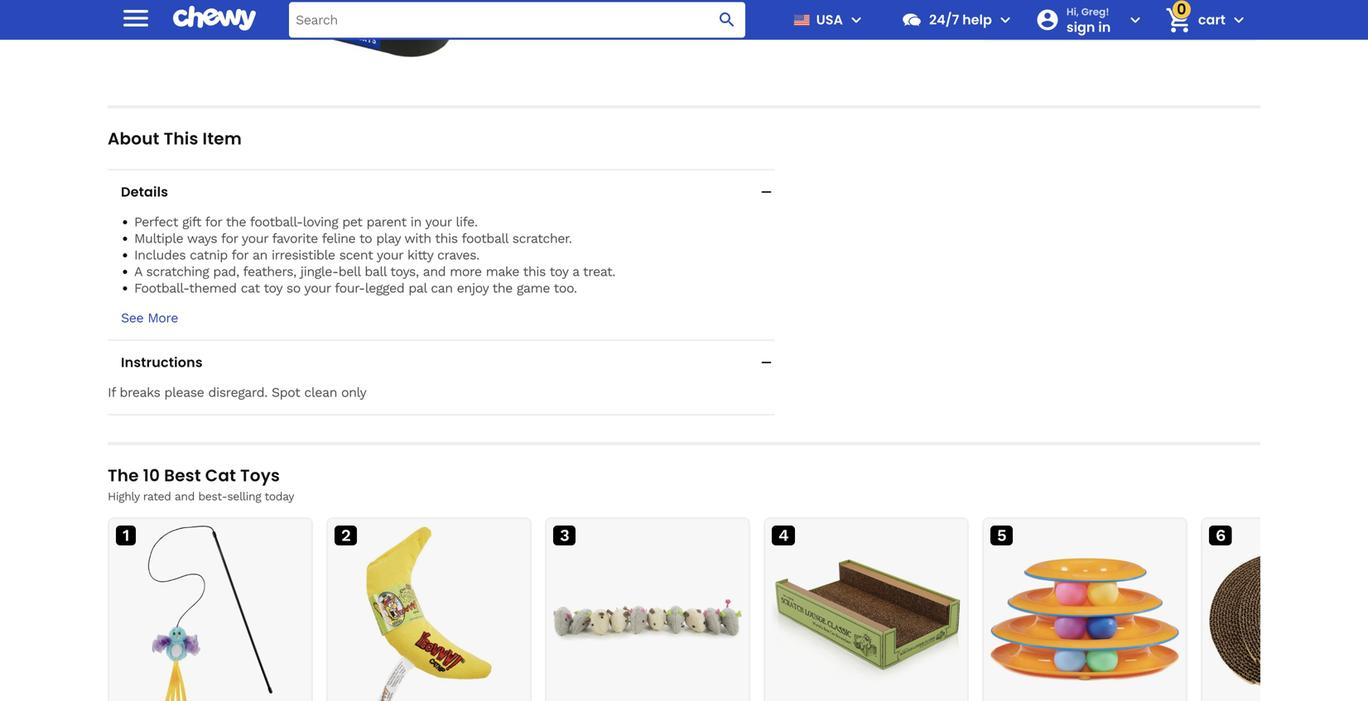 Task type: describe. For each thing, give the bounding box(es) containing it.
$48.94 $76.99
[[1089, 12, 1177, 29]]

cart
[[1199, 10, 1226, 29]]

your up the an
[[242, 231, 268, 246]]

life.
[[456, 214, 478, 230]]

instructions image
[[758, 355, 775, 371]]

game
[[517, 280, 550, 296]]

item
[[203, 127, 242, 150]]

cat
[[205, 464, 236, 488]]

menu image inside usa popup button
[[847, 10, 867, 30]]

perfect
[[134, 214, 178, 230]]

with
[[405, 231, 431, 246]]

more
[[148, 310, 178, 326]]

can
[[431, 280, 453, 296]]

1 vertical spatial for
[[221, 231, 238, 246]]

$76.99 text field
[[1141, 12, 1177, 30]]

smartykat skitter critters value pack catnip cat toys, 10 count image
[[553, 526, 742, 702]]

5
[[997, 526, 1007, 546]]

your down 'jingle-'
[[304, 280, 331, 296]]

so
[[286, 280, 301, 296]]

treat.
[[583, 264, 616, 280]]

0 horizontal spatial the
[[226, 214, 246, 230]]

$48.94
[[1089, 12, 1138, 29]]

themed
[[189, 280, 237, 296]]

0 vertical spatial toy
[[550, 264, 568, 280]]

account menu image
[[1126, 10, 1146, 30]]

help menu image
[[996, 10, 1016, 30]]

kitty
[[407, 247, 433, 263]]

frisco bird with feathers teaser wand cat toy with catnip, blue image
[[116, 526, 305, 702]]

cat
[[241, 280, 260, 296]]

only
[[341, 385, 366, 401]]

10
[[143, 464, 160, 488]]

feline
[[322, 231, 356, 246]]

list containing 1
[[108, 518, 1369, 702]]

this
[[164, 127, 198, 150]]

and inside the 10 best cat toys highly rated and best-selling today
[[175, 490, 195, 504]]

chewy support image
[[901, 9, 923, 31]]

your down play
[[377, 247, 403, 263]]

football-
[[134, 280, 189, 296]]

favorite
[[272, 231, 318, 246]]

items image
[[1164, 6, 1193, 35]]

highly
[[108, 490, 140, 504]]

bell
[[339, 264, 361, 280]]

perfect gift for the football-loving pet parent in your life. multiple ways for your favorite feline to play with this football scratcher. includes catnip for an irresistible scent your kitty craves. a scratching pad, feathers, jingle-bell ball toys, and more make this toy a treat. football-themed cat toy so your four-legged pal can enjoy the game too.
[[134, 214, 616, 296]]

hi,
[[1067, 5, 1079, 18]]

more
[[450, 264, 482, 280]]

to
[[359, 231, 372, 246]]

about
[[108, 127, 160, 150]]

enjoy
[[457, 280, 489, 296]]

pet
[[342, 214, 362, 230]]

$76.99
[[1141, 14, 1177, 28]]

about this item
[[108, 127, 242, 150]]

clean
[[304, 385, 337, 401]]

4
[[779, 526, 789, 546]]

includes
[[134, 247, 186, 263]]

irresistible
[[272, 247, 335, 263]]

scratch lounge the original scratch lounge cat toy with catnip image
[[772, 526, 961, 702]]

2 vertical spatial for
[[232, 247, 248, 263]]

ball
[[365, 264, 387, 280]]

scent
[[339, 247, 373, 263]]

an
[[253, 247, 267, 263]]

hi, greg! sign in
[[1067, 5, 1111, 36]]

rated
[[143, 490, 171, 504]]

best-
[[198, 490, 227, 504]]

catnip
[[190, 247, 228, 263]]

details image
[[758, 184, 775, 200]]

four-
[[335, 280, 365, 296]]

pal
[[409, 280, 427, 296]]

disregard.
[[208, 385, 268, 401]]

24/7 help
[[930, 10, 992, 29]]

parent
[[367, 214, 407, 230]]

legged
[[365, 280, 404, 296]]

usa button
[[787, 0, 867, 40]]

pad,
[[213, 264, 239, 280]]



Task type: vqa. For each thing, say whether or not it's contained in the screenshot.
the ( 10 )
no



Task type: locate. For each thing, give the bounding box(es) containing it.
Search text field
[[289, 2, 746, 38]]

submit search image
[[717, 10, 737, 30]]

greg!
[[1082, 5, 1110, 18]]

see
[[121, 310, 144, 326]]

the 10 best cat toys highly rated and best-selling today
[[108, 464, 294, 504]]

24/7 help link
[[895, 0, 992, 40]]

1 horizontal spatial the
[[493, 280, 513, 296]]

the down "make"
[[493, 280, 513, 296]]

0 vertical spatial this
[[435, 231, 458, 246]]

usa
[[817, 10, 843, 29]]

0 vertical spatial and
[[423, 264, 446, 280]]

your right the in in the left of the page
[[425, 214, 452, 230]]

a
[[134, 264, 142, 280]]

the
[[108, 464, 139, 488]]

1 horizontal spatial this
[[523, 264, 546, 280]]

selling
[[227, 490, 261, 504]]

toy left a
[[550, 264, 568, 280]]

in
[[411, 214, 422, 230]]

feathers,
[[243, 264, 296, 280]]

1 vertical spatial toy
[[264, 280, 282, 296]]

breaks
[[120, 385, 160, 401]]

best
[[164, 464, 201, 488]]

24/7
[[930, 10, 960, 29]]

jingle-
[[301, 264, 339, 280]]

multiple
[[134, 231, 183, 246]]

this
[[435, 231, 458, 246], [523, 264, 546, 280]]

1 horizontal spatial menu image
[[847, 10, 867, 30]]

$48.94 text field
[[1089, 12, 1138, 30]]

for left the an
[[232, 247, 248, 263]]

0 horizontal spatial menu image
[[119, 1, 152, 35]]

menu image left chewy home "image"
[[119, 1, 152, 35]]

toys,
[[390, 264, 419, 280]]

1 horizontal spatial toy
[[550, 264, 568, 280]]

too.
[[554, 280, 577, 296]]

1 vertical spatial and
[[175, 490, 195, 504]]

toy down the feathers,
[[264, 280, 282, 296]]

and inside perfect gift for the football-loving pet parent in your life. multiple ways for your favorite feline to play with this football scratcher. includes catnip for an irresistible scent your kitty craves. a scratching pad, feathers, jingle-bell ball toys, and more make this toy a treat. football-themed cat toy so your four-legged pal can enjoy the game too.
[[423, 264, 446, 280]]

play
[[376, 231, 401, 246]]

scratcher.
[[513, 231, 572, 246]]

1 vertical spatial this
[[523, 264, 546, 280]]

help
[[963, 10, 992, 29]]

details
[[121, 183, 168, 201]]

1
[[123, 526, 129, 546]]

menu image
[[119, 1, 152, 35], [847, 10, 867, 30]]

craves.
[[437, 247, 480, 263]]

your
[[425, 214, 452, 230], [242, 231, 268, 246], [377, 247, 403, 263], [304, 280, 331, 296]]

if breaks please disregard. spot clean only
[[108, 385, 366, 401]]

0 vertical spatial for
[[205, 214, 222, 230]]

1 horizontal spatial and
[[423, 264, 446, 280]]

instructions
[[121, 353, 203, 372]]

bergan scratcher replacement pads, 2 count image
[[1210, 526, 1369, 702]]

make
[[486, 264, 519, 280]]

this up 'craves.'
[[435, 231, 458, 246]]

for up catnip
[[221, 231, 238, 246]]

see more
[[121, 310, 178, 326]]

sign
[[1067, 18, 1096, 36]]

for up ways
[[205, 214, 222, 230]]

yeowww! catnip yellow banana cat toy image
[[335, 526, 524, 702]]

spot
[[272, 385, 300, 401]]

menu image right the usa
[[847, 10, 867, 30]]

and
[[423, 264, 446, 280], [175, 490, 195, 504]]

0 horizontal spatial this
[[435, 231, 458, 246]]

today
[[265, 490, 294, 504]]

loving
[[303, 214, 338, 230]]

this up game
[[523, 264, 546, 280]]

chewy home image
[[173, 0, 256, 37]]

catstages tower of tracks cat toy, 3 count image
[[991, 526, 1180, 702]]

and up can
[[423, 264, 446, 280]]

in
[[1099, 18, 1111, 36]]

for
[[205, 214, 222, 230], [221, 231, 238, 246], [232, 247, 248, 263]]

a
[[573, 264, 579, 280]]

please
[[164, 385, 204, 401]]

0 horizontal spatial toy
[[264, 280, 282, 296]]

football
[[462, 231, 508, 246]]

and down best
[[175, 490, 195, 504]]

scratching
[[146, 264, 209, 280]]

pets first nfl football field cat scratcher toy with catnip, kentucky football slide 1 of 1 image
[[233, 0, 456, 57]]

toys
[[240, 464, 280, 488]]

0 horizontal spatial and
[[175, 490, 195, 504]]

6
[[1216, 526, 1226, 546]]

cart menu image
[[1229, 10, 1249, 30]]

the left the football-
[[226, 214, 246, 230]]

2
[[341, 526, 351, 546]]

the
[[226, 214, 246, 230], [493, 280, 513, 296]]

if
[[108, 385, 116, 401]]

gift
[[182, 214, 201, 230]]

list
[[108, 518, 1369, 702]]

Product search field
[[289, 2, 746, 38]]

toy
[[550, 264, 568, 280], [264, 280, 282, 296]]

3
[[560, 526, 569, 546]]

1 vertical spatial the
[[493, 280, 513, 296]]

0 vertical spatial the
[[226, 214, 246, 230]]

cart link
[[1159, 0, 1226, 40]]

ways
[[187, 231, 217, 246]]

football-
[[250, 214, 303, 230]]



